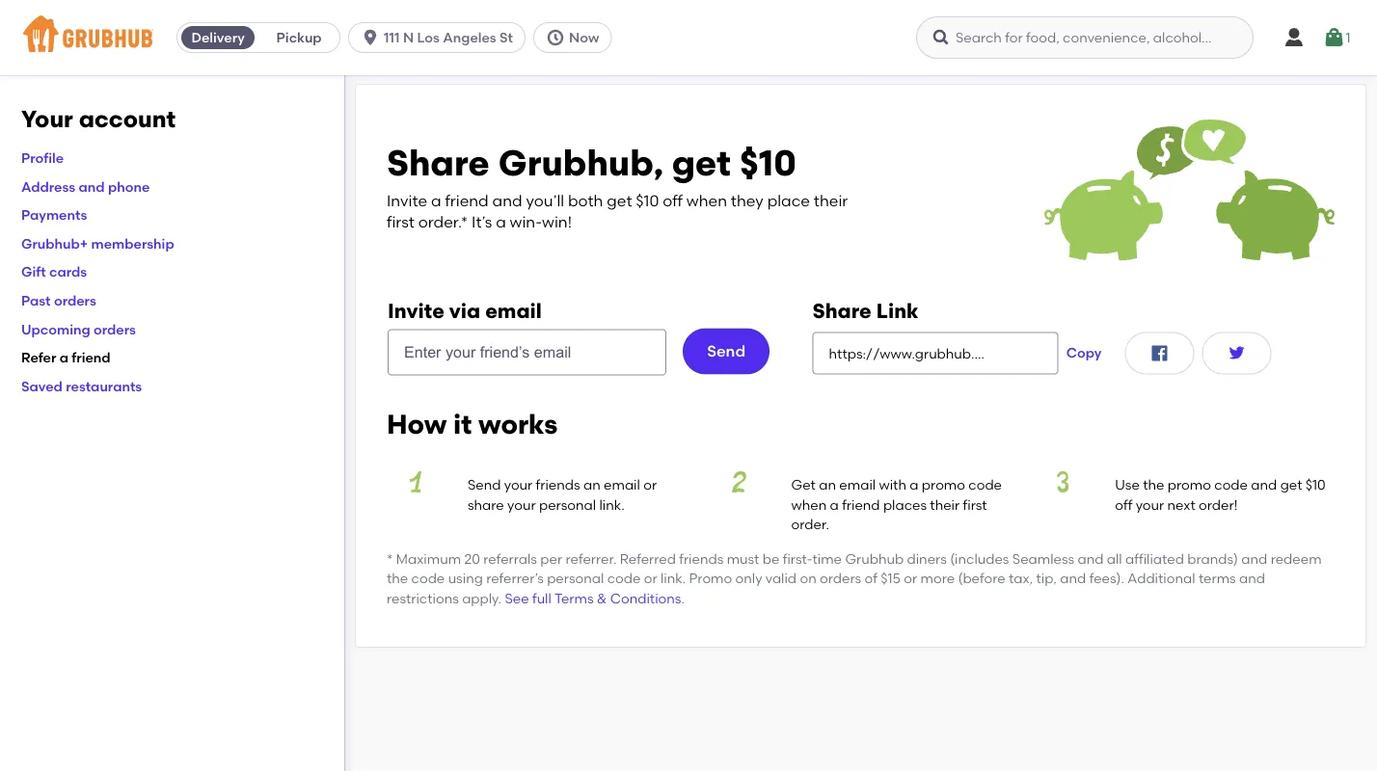 Task type: locate. For each thing, give the bounding box(es) containing it.
0 horizontal spatial send
[[468, 477, 501, 493]]

promo
[[922, 477, 965, 493], [1168, 477, 1211, 493]]

2 horizontal spatial $10
[[1306, 477, 1326, 493]]

off inside use the promo code and get $10 off your next order!
[[1115, 496, 1132, 513]]

2 horizontal spatial friend
[[842, 496, 880, 513]]

step 3 image
[[1034, 472, 1092, 493]]

first left order.*
[[387, 213, 415, 232]]

1 vertical spatial their
[[930, 496, 960, 513]]

1 horizontal spatial share
[[813, 298, 872, 323]]

1 vertical spatial friends
[[679, 551, 724, 567]]

the right use
[[1143, 477, 1164, 493]]

friend up saved restaurants in the left of the page
[[72, 349, 111, 366]]

their right "places"
[[930, 496, 960, 513]]

send inside the send your friends an email or share your personal link.
[[468, 477, 501, 493]]

email
[[485, 298, 542, 323], [604, 477, 640, 493], [839, 477, 876, 493]]

when inside share grubhub, get $10 invite a friend and you'll both get $10 off when they place their first order.* it's a win-win!
[[686, 191, 727, 210]]

share
[[387, 142, 490, 185], [813, 298, 872, 323]]

1 horizontal spatial send
[[707, 342, 745, 361]]

0 horizontal spatial the
[[387, 571, 408, 587]]

first
[[387, 213, 415, 232], [963, 496, 987, 513]]

$10 right both
[[636, 191, 659, 210]]

0 horizontal spatial link.
[[599, 496, 625, 513]]

0 horizontal spatial friends
[[536, 477, 580, 493]]

0 horizontal spatial first
[[387, 213, 415, 232]]

svg image inside "1" button
[[1323, 26, 1346, 49]]

svg image
[[1283, 26, 1306, 49], [1323, 26, 1346, 49], [361, 28, 380, 47], [546, 28, 565, 47], [1148, 342, 1171, 365], [1225, 342, 1248, 365]]

and right tip,
[[1060, 571, 1086, 587]]

1 horizontal spatial get
[[672, 142, 731, 185]]

personal inside the send your friends an email or share your personal link.
[[539, 496, 596, 513]]

profile link
[[21, 150, 64, 166]]

refer
[[21, 349, 56, 366]]

send inside button
[[707, 342, 745, 361]]

0 vertical spatial link.
[[599, 496, 625, 513]]

invite via email
[[388, 298, 542, 323]]

link. up referrer.
[[599, 496, 625, 513]]

0 horizontal spatial email
[[485, 298, 542, 323]]

0 horizontal spatial get
[[607, 191, 632, 210]]

promo inside use the promo code and get $10 off your next order!
[[1168, 477, 1211, 493]]

1 horizontal spatial link.
[[661, 571, 686, 587]]

their
[[814, 191, 848, 210], [930, 496, 960, 513]]

invite up order.*
[[387, 191, 427, 210]]

1 horizontal spatial friends
[[679, 551, 724, 567]]

0 vertical spatial when
[[686, 191, 727, 210]]

code up conditions
[[607, 571, 641, 587]]

0 vertical spatial their
[[814, 191, 848, 210]]

1 horizontal spatial when
[[791, 496, 827, 513]]

0 horizontal spatial their
[[814, 191, 848, 210]]

1 vertical spatial invite
[[388, 298, 444, 323]]

2 promo from the left
[[1168, 477, 1211, 493]]

0 vertical spatial orders
[[54, 292, 96, 309]]

get inside use the promo code and get $10 off your next order!
[[1280, 477, 1302, 493]]

1 horizontal spatial an
[[819, 477, 836, 493]]

seamless
[[1012, 551, 1074, 567]]

friends down works
[[536, 477, 580, 493]]

referrals
[[483, 551, 537, 567]]

1 horizontal spatial $10
[[740, 142, 796, 185]]

get an email with a promo code when a friend places their first order.
[[791, 477, 1002, 532]]

0 vertical spatial send
[[707, 342, 745, 361]]

None text field
[[813, 332, 1059, 374]]

you'll
[[526, 191, 564, 210]]

get
[[791, 477, 816, 493]]

code up order!
[[1214, 477, 1248, 493]]

1 vertical spatial when
[[791, 496, 827, 513]]

(before
[[958, 571, 1006, 587]]

1 horizontal spatial email
[[604, 477, 640, 493]]

orders down time
[[820, 571, 861, 587]]

get up redeem
[[1280, 477, 1302, 493]]

the down *
[[387, 571, 408, 587]]

1 vertical spatial personal
[[547, 571, 604, 587]]

refer a friend
[[21, 349, 111, 366]]

an right get
[[819, 477, 836, 493]]

.
[[681, 590, 685, 607]]

1 promo from the left
[[922, 477, 965, 493]]

1
[[1346, 29, 1351, 46]]

2 horizontal spatial email
[[839, 477, 876, 493]]

promo up "places"
[[922, 477, 965, 493]]

1 horizontal spatial promo
[[1168, 477, 1211, 493]]

upcoming orders link
[[21, 321, 136, 337]]

works
[[478, 408, 558, 440]]

step 1 image
[[387, 472, 444, 493]]

friends inside * maximum 20 referrals per referrer. referred friends must be first-time grubhub diners (includes seamless and all affiliated brands) and redeem the code using referrer's personal code or link. promo only valid on orders of $15 or more (before tax, tip, and fees). additional terms and restrictions apply.
[[679, 551, 724, 567]]

your down use
[[1136, 496, 1164, 513]]

email inside get an email with a promo code when a friend places their first order.
[[839, 477, 876, 493]]

$10 up redeem
[[1306, 477, 1326, 493]]

and right brands)
[[1241, 551, 1267, 567]]

off down use
[[1115, 496, 1132, 513]]

1 horizontal spatial friend
[[445, 191, 489, 210]]

friend up it's
[[445, 191, 489, 210]]

refer a friend link
[[21, 349, 111, 366]]

link. up . at the left bottom of the page
[[661, 571, 686, 587]]

0 vertical spatial invite
[[387, 191, 427, 210]]

$10 up place
[[740, 142, 796, 185]]

your inside use the promo code and get $10 off your next order!
[[1136, 496, 1164, 513]]

1 vertical spatial first
[[963, 496, 987, 513]]

send
[[707, 342, 745, 361], [468, 477, 501, 493]]

2 vertical spatial friend
[[842, 496, 880, 513]]

an up referrer.
[[583, 477, 600, 493]]

and up "win-"
[[492, 191, 522, 210]]

$10
[[740, 142, 796, 185], [636, 191, 659, 210], [1306, 477, 1326, 493]]

0 vertical spatial off
[[663, 191, 683, 210]]

friends up promo at the bottom of page
[[679, 551, 724, 567]]

2 vertical spatial $10
[[1306, 477, 1326, 493]]

and
[[79, 178, 105, 195], [492, 191, 522, 210], [1251, 477, 1277, 493], [1078, 551, 1104, 567], [1241, 551, 1267, 567], [1060, 571, 1086, 587], [1239, 571, 1265, 587]]

invite left via
[[388, 298, 444, 323]]

or up referred
[[643, 477, 657, 493]]

0 horizontal spatial friend
[[72, 349, 111, 366]]

cards
[[49, 264, 87, 280]]

upcoming
[[21, 321, 90, 337]]

code inside get an email with a promo code when a friend places their first order.
[[969, 477, 1002, 493]]

both
[[568, 191, 603, 210]]

and up redeem
[[1251, 477, 1277, 493]]

address
[[21, 178, 75, 195]]

win!
[[542, 213, 572, 232]]

orders for upcoming orders
[[94, 321, 136, 337]]

share up order.*
[[387, 142, 490, 185]]

invite inside share grubhub, get $10 invite a friend and you'll both get $10 off when they place their first order.* it's a win-win!
[[387, 191, 427, 210]]

their inside get an email with a promo code when a friend places their first order.
[[930, 496, 960, 513]]

promo up next
[[1168, 477, 1211, 493]]

using
[[448, 571, 483, 587]]

personal up terms
[[547, 571, 604, 587]]

the inside * maximum 20 referrals per referrer. referred friends must be first-time grubhub diners (includes seamless and all affiliated brands) and redeem the code using referrer's personal code or link. promo only valid on orders of $15 or more (before tax, tip, and fees). additional terms and restrictions apply.
[[387, 571, 408, 587]]

personal
[[539, 496, 596, 513], [547, 571, 604, 587]]

orders up 'refer a friend'
[[94, 321, 136, 337]]

1 vertical spatial friend
[[72, 349, 111, 366]]

0 horizontal spatial off
[[663, 191, 683, 210]]

2 vertical spatial get
[[1280, 477, 1302, 493]]

2 horizontal spatial get
[[1280, 477, 1302, 493]]

referrer.
[[566, 551, 617, 567]]

invite
[[387, 191, 427, 210], [388, 298, 444, 323]]

0 horizontal spatial $10
[[636, 191, 659, 210]]

0 vertical spatial friend
[[445, 191, 489, 210]]

0 horizontal spatial when
[[686, 191, 727, 210]]

fees).
[[1089, 571, 1124, 587]]

delivery
[[191, 29, 245, 46]]

&
[[597, 590, 607, 607]]

1 horizontal spatial off
[[1115, 496, 1132, 513]]

get
[[672, 142, 731, 185], [607, 191, 632, 210], [1280, 477, 1302, 493]]

1 horizontal spatial first
[[963, 496, 987, 513]]

now
[[569, 29, 599, 46]]

restrictions
[[387, 590, 459, 607]]

off left they
[[663, 191, 683, 210]]

code up (includes
[[969, 477, 1002, 493]]

see full terms & conditions link
[[505, 590, 681, 607]]

share
[[468, 496, 504, 513]]

a right it's
[[496, 213, 506, 232]]

your account
[[21, 105, 176, 133]]

1 horizontal spatial the
[[1143, 477, 1164, 493]]

payments link
[[21, 207, 87, 223]]

or
[[643, 477, 657, 493], [644, 571, 657, 587], [904, 571, 917, 587]]

svg image inside now button
[[546, 28, 565, 47]]

an inside the send your friends an email or share your personal link.
[[583, 477, 600, 493]]

payments
[[21, 207, 87, 223]]

off inside share grubhub, get $10 invite a friend and you'll both get $10 off when they place their first order.* it's a win-win!
[[663, 191, 683, 210]]

a
[[431, 191, 441, 210], [496, 213, 506, 232], [60, 349, 68, 366], [910, 477, 919, 493], [830, 496, 839, 513]]

code down 'maximum' on the bottom
[[411, 571, 445, 587]]

1 vertical spatial off
[[1115, 496, 1132, 513]]

0 vertical spatial friends
[[536, 477, 580, 493]]

1 vertical spatial link.
[[661, 571, 686, 587]]

share inside share grubhub, get $10 invite a friend and you'll both get $10 off when they place their first order.* it's a win-win!
[[387, 142, 490, 185]]

your right share at left
[[507, 496, 536, 513]]

1 vertical spatial orders
[[94, 321, 136, 337]]

email left with on the right bottom of the page
[[839, 477, 876, 493]]

get up they
[[672, 142, 731, 185]]

off
[[663, 191, 683, 210], [1115, 496, 1132, 513]]

get right both
[[607, 191, 632, 210]]

gift
[[21, 264, 46, 280]]

2 an from the left
[[819, 477, 836, 493]]

0 vertical spatial share
[[387, 142, 490, 185]]

and inside use the promo code and get $10 off your next order!
[[1251, 477, 1277, 493]]

0 vertical spatial personal
[[539, 496, 596, 513]]

address and phone
[[21, 178, 150, 195]]

pickup
[[276, 29, 322, 46]]

when up the order.
[[791, 496, 827, 513]]

copy button
[[1059, 332, 1109, 374]]

2 vertical spatial orders
[[820, 571, 861, 587]]

1 horizontal spatial their
[[930, 496, 960, 513]]

when left they
[[686, 191, 727, 210]]

tip,
[[1036, 571, 1057, 587]]

1 vertical spatial the
[[387, 571, 408, 587]]

the
[[1143, 477, 1164, 493], [387, 571, 408, 587]]

their right place
[[814, 191, 848, 210]]

0 horizontal spatial share
[[387, 142, 490, 185]]

code
[[969, 477, 1002, 493], [1214, 477, 1248, 493], [411, 571, 445, 587], [607, 571, 641, 587]]

profile
[[21, 150, 64, 166]]

phone
[[108, 178, 150, 195]]

saved restaurants link
[[21, 378, 142, 394]]

0 vertical spatial the
[[1143, 477, 1164, 493]]

email for invite via email
[[485, 298, 542, 323]]

n
[[403, 29, 414, 46]]

1 vertical spatial send
[[468, 477, 501, 493]]

email up referred
[[604, 477, 640, 493]]

copy
[[1066, 345, 1102, 361]]

order.
[[791, 516, 829, 532]]

referrer's
[[486, 571, 544, 587]]

or right $15
[[904, 571, 917, 587]]

share left the link
[[813, 298, 872, 323]]

friends
[[536, 477, 580, 493], [679, 551, 724, 567]]

*
[[387, 551, 393, 567]]

personal up per
[[539, 496, 596, 513]]

saved restaurants
[[21, 378, 142, 394]]

1 vertical spatial share
[[813, 298, 872, 323]]

0 vertical spatial first
[[387, 213, 415, 232]]

email up "enter your friend's email" email field at the top
[[485, 298, 542, 323]]

(includes
[[950, 551, 1009, 567]]

Enter your friend's email email field
[[388, 329, 667, 375]]

email inside the send your friends an email or share your personal link.
[[604, 477, 640, 493]]

friend down with on the right bottom of the page
[[842, 496, 880, 513]]

or inside the send your friends an email or share your personal link.
[[643, 477, 657, 493]]

past
[[21, 292, 51, 309]]

and left the phone at the top of the page
[[79, 178, 105, 195]]

membership
[[91, 235, 174, 252]]

first up (includes
[[963, 496, 987, 513]]

and left all
[[1078, 551, 1104, 567]]

orders up upcoming orders link
[[54, 292, 96, 309]]

1 an from the left
[[583, 477, 600, 493]]

0 horizontal spatial promo
[[922, 477, 965, 493]]

0 horizontal spatial an
[[583, 477, 600, 493]]

link. inside the send your friends an email or share your personal link.
[[599, 496, 625, 513]]

orders inside * maximum 20 referrals per referrer. referred friends must be first-time grubhub diners (includes seamless and all affiliated brands) and redeem the code using referrer's personal code or link. promo only valid on orders of $15 or more (before tax, tip, and fees). additional terms and restrictions apply.
[[820, 571, 861, 587]]

svg image inside 111 n los angeles st button
[[361, 28, 380, 47]]



Task type: describe. For each thing, give the bounding box(es) containing it.
0 vertical spatial get
[[672, 142, 731, 185]]

time
[[812, 551, 842, 567]]

or down referred
[[644, 571, 657, 587]]

use the promo code and get $10 off your next order!
[[1115, 477, 1326, 513]]

1 vertical spatial get
[[607, 191, 632, 210]]

your
[[21, 105, 73, 133]]

all
[[1107, 551, 1122, 567]]

per
[[540, 551, 562, 567]]

past orders
[[21, 292, 96, 309]]

1 vertical spatial $10
[[636, 191, 659, 210]]

brands)
[[1187, 551, 1238, 567]]

friend inside get an email with a promo code when a friend places their first order.
[[842, 496, 880, 513]]

delivery button
[[178, 22, 259, 53]]

promo inside get an email with a promo code when a friend places their first order.
[[922, 477, 965, 493]]

a right with on the right bottom of the page
[[910, 477, 919, 493]]

see
[[505, 590, 529, 607]]

orders for past orders
[[54, 292, 96, 309]]

code inside use the promo code and get $10 off your next order!
[[1214, 477, 1248, 493]]

friend inside share grubhub, get $10 invite a friend and you'll both get $10 off when they place their first order.* it's a win-win!
[[445, 191, 489, 210]]

use
[[1115, 477, 1140, 493]]

the inside use the promo code and get $10 off your next order!
[[1143, 477, 1164, 493]]

first inside share grubhub, get $10 invite a friend and you'll both get $10 off when they place their first order.* it's a win-win!
[[387, 213, 415, 232]]

share grubhub and save image
[[1044, 116, 1335, 261]]

send button
[[683, 328, 770, 374]]

order.*
[[418, 213, 468, 232]]

upcoming orders
[[21, 321, 136, 337]]

0 vertical spatial $10
[[740, 142, 796, 185]]

share for grubhub,
[[387, 142, 490, 185]]

step 2 image
[[710, 472, 768, 493]]

first-
[[783, 551, 812, 567]]

promo
[[689, 571, 732, 587]]

past orders link
[[21, 292, 96, 309]]

only
[[735, 571, 762, 587]]

pickup button
[[259, 22, 340, 53]]

a right refer
[[60, 349, 68, 366]]

email for get an email with a promo code when a friend places their first order.
[[839, 477, 876, 493]]

when inside get an email with a promo code when a friend places their first order.
[[791, 496, 827, 513]]

share link
[[813, 298, 919, 323]]

$10 inside use the promo code and get $10 off your next order!
[[1306, 477, 1326, 493]]

how it works
[[387, 408, 558, 440]]

address and phone link
[[21, 178, 150, 195]]

it
[[453, 408, 472, 440]]

los
[[417, 29, 440, 46]]

restaurants
[[66, 378, 142, 394]]

share for link
[[813, 298, 872, 323]]

111 n los angeles st
[[384, 29, 513, 46]]

first inside get an email with a promo code when a friend places their first order.
[[963, 496, 987, 513]]

must
[[727, 551, 759, 567]]

win-
[[510, 213, 542, 232]]

valid
[[765, 571, 797, 587]]

your down works
[[504, 477, 533, 493]]

111 n los angeles st button
[[348, 22, 533, 53]]

angeles
[[443, 29, 496, 46]]

place
[[767, 191, 810, 210]]

send your friends an email or share your personal link.
[[468, 477, 657, 513]]

friends inside the send your friends an email or share your personal link.
[[536, 477, 580, 493]]

terms
[[554, 590, 594, 607]]

order!
[[1199, 496, 1238, 513]]

grubhub+ membership
[[21, 235, 174, 252]]

redeem
[[1271, 551, 1322, 567]]

main navigation navigation
[[0, 0, 1377, 75]]

1 button
[[1323, 20, 1351, 55]]

next
[[1167, 496, 1196, 513]]

additional
[[1128, 571, 1195, 587]]

svg image
[[932, 28, 951, 47]]

more
[[920, 571, 955, 587]]

via
[[449, 298, 480, 323]]

and right terms
[[1239, 571, 1265, 587]]

st
[[500, 29, 513, 46]]

an inside get an email with a promo code when a friend places their first order.
[[819, 477, 836, 493]]

link
[[876, 298, 919, 323]]

it's
[[472, 213, 492, 232]]

grubhub+
[[21, 235, 88, 252]]

send for send
[[707, 342, 745, 361]]

affiliated
[[1125, 551, 1184, 567]]

apply.
[[462, 590, 502, 607]]

a up time
[[830, 496, 839, 513]]

gift cards link
[[21, 264, 87, 280]]

they
[[731, 191, 764, 210]]

link. inside * maximum 20 referrals per referrer. referred friends must be first-time grubhub diners (includes seamless and all affiliated brands) and redeem the code using referrer's personal code or link. promo only valid on orders of $15 or more (before tax, tip, and fees). additional terms and restrictions apply.
[[661, 571, 686, 587]]

send for send your friends an email or share your personal link.
[[468, 477, 501, 493]]

terms
[[1199, 571, 1236, 587]]

Search for food, convenience, alcohol... search field
[[916, 16, 1254, 59]]

of
[[865, 571, 878, 587]]

111
[[384, 29, 400, 46]]

now button
[[533, 22, 619, 53]]

grubhub,
[[498, 142, 663, 185]]

* maximum 20 referrals per referrer. referred friends must be first-time grubhub diners (includes seamless and all affiliated brands) and redeem the code using referrer's personal code or link. promo only valid on orders of $15 or more (before tax, tip, and fees). additional terms and restrictions apply.
[[387, 551, 1322, 607]]

tax,
[[1009, 571, 1033, 587]]

with
[[879, 477, 906, 493]]

gift cards
[[21, 264, 87, 280]]

personal inside * maximum 20 referrals per referrer. referred friends must be first-time grubhub diners (includes seamless and all affiliated brands) and redeem the code using referrer's personal code or link. promo only valid on orders of $15 or more (before tax, tip, and fees). additional terms and restrictions apply.
[[547, 571, 604, 587]]

grubhub
[[845, 551, 904, 567]]

how
[[387, 408, 447, 440]]

their inside share grubhub, get $10 invite a friend and you'll both get $10 off when they place their first order.* it's a win-win!
[[814, 191, 848, 210]]

saved
[[21, 378, 63, 394]]

and inside share grubhub, get $10 invite a friend and you'll both get $10 off when they place their first order.* it's a win-win!
[[492, 191, 522, 210]]

share grubhub, get $10 invite a friend and you'll both get $10 off when they place their first order.* it's a win-win!
[[387, 142, 848, 232]]

see full terms & conditions .
[[505, 590, 685, 607]]

a up order.*
[[431, 191, 441, 210]]



Task type: vqa. For each thing, say whether or not it's contained in the screenshot.
bottom "link."
yes



